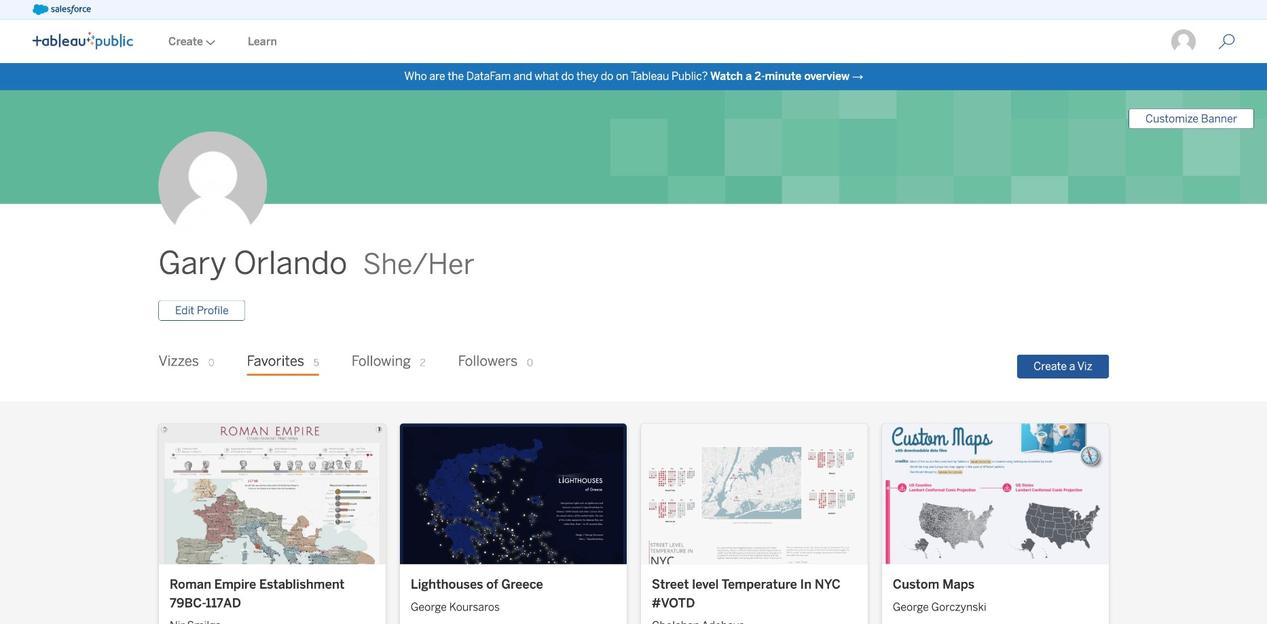 Task type: describe. For each thing, give the bounding box(es) containing it.
2 workbook thumbnail image from the left
[[400, 424, 627, 565]]

gary.orlando image
[[1171, 28, 1197, 55]]

go to search image
[[1203, 34, 1252, 50]]



Task type: locate. For each thing, give the bounding box(es) containing it.
3 workbook thumbnail image from the left
[[641, 424, 868, 565]]

logo image
[[33, 32, 133, 49]]

workbook thumbnail image
[[159, 424, 386, 565], [400, 424, 627, 565], [641, 424, 868, 565], [882, 424, 1109, 565]]

create image
[[203, 40, 215, 45]]

4 workbook thumbnail image from the left
[[882, 424, 1109, 565]]

salesforce logo image
[[33, 4, 91, 15]]

1 workbook thumbnail image from the left
[[159, 424, 386, 565]]

avatar image
[[158, 132, 267, 240]]



Task type: vqa. For each thing, say whether or not it's contained in the screenshot.
Add Favorite button
no



